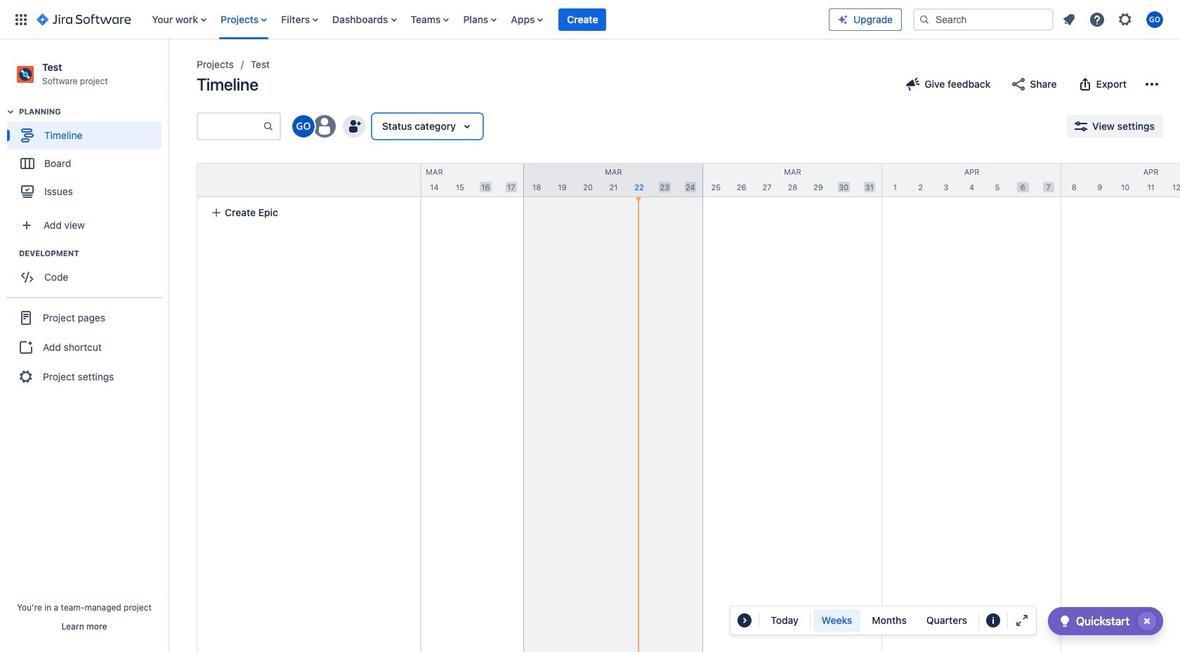 Task type: vqa. For each thing, say whether or not it's contained in the screenshot.
'Settings Icon'
no



Task type: describe. For each thing, give the bounding box(es) containing it.
Search timeline text field
[[198, 114, 263, 139]]

row group inside timeline grid
[[197, 163, 420, 197]]

primary element
[[8, 0, 829, 39]]

legend image
[[985, 613, 1002, 630]]

check image
[[1057, 614, 1074, 630]]

1 horizontal spatial list
[[1057, 7, 1172, 32]]

heading for planning icon
[[19, 106, 168, 117]]

enter full screen image
[[1014, 613, 1031, 630]]

appswitcher icon image
[[13, 11, 30, 28]]

1 column header from the left
[[166, 164, 345, 197]]

add people image
[[346, 118, 363, 135]]

Search field
[[914, 8, 1054, 31]]

search image
[[919, 14, 930, 25]]

sidebar element
[[0, 39, 169, 653]]

timeline grid
[[166, 163, 1181, 653]]

dismiss quickstart image
[[1136, 611, 1159, 633]]

export icon image
[[1077, 76, 1094, 93]]

sidebar navigation image
[[153, 56, 184, 84]]

6 column header from the left
[[1062, 164, 1181, 197]]

0 horizontal spatial list
[[145, 0, 829, 39]]

3 column header from the left
[[524, 164, 703, 197]]

2 column header from the left
[[345, 164, 524, 197]]



Task type: locate. For each thing, give the bounding box(es) containing it.
settings image
[[1117, 11, 1134, 28]]

development image
[[2, 245, 19, 262]]

list item
[[559, 0, 607, 39]]

notifications image
[[1061, 11, 1078, 28]]

row inside row group
[[197, 164, 420, 197]]

0 vertical spatial heading
[[19, 106, 168, 117]]

help image
[[1089, 11, 1106, 28]]

group
[[7, 106, 168, 210], [7, 248, 168, 296], [6, 297, 163, 397], [814, 610, 976, 633]]

planning image
[[2, 103, 19, 120]]

banner
[[0, 0, 1181, 39]]

list
[[145, 0, 829, 39], [1057, 7, 1172, 32]]

row group
[[197, 163, 420, 197]]

heading
[[19, 106, 168, 117], [19, 248, 168, 259]]

jira software image
[[37, 11, 131, 28], [37, 11, 131, 28]]

column header
[[166, 164, 345, 197], [345, 164, 524, 197], [524, 164, 703, 197], [703, 164, 883, 197], [883, 164, 1062, 197], [1062, 164, 1181, 197]]

4 column header from the left
[[703, 164, 883, 197]]

1 heading from the top
[[19, 106, 168, 117]]

1 vertical spatial heading
[[19, 248, 168, 259]]

None search field
[[914, 8, 1054, 31]]

5 column header from the left
[[883, 164, 1062, 197]]

heading for development image
[[19, 248, 168, 259]]

row
[[197, 164, 420, 197]]

2 heading from the top
[[19, 248, 168, 259]]

your profile and settings image
[[1147, 11, 1164, 28]]



